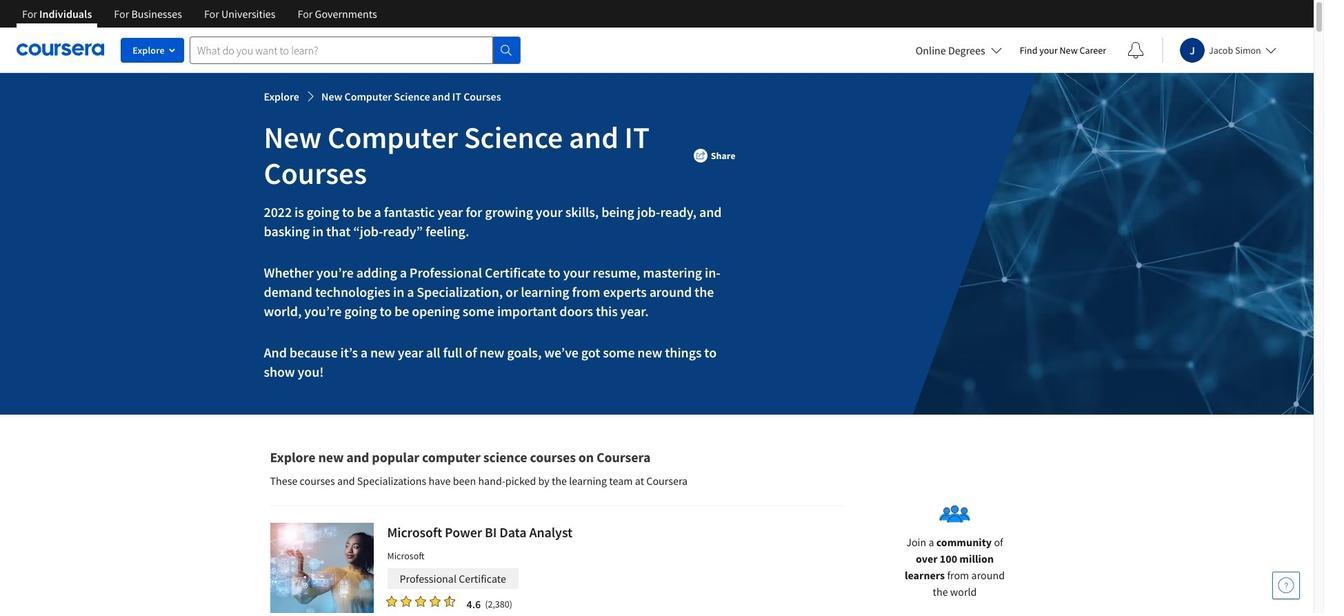Task type: locate. For each thing, give the bounding box(es) containing it.
coursera image
[[17, 39, 104, 61]]

banner navigation
[[11, 0, 388, 38]]

breadcrumb navigation
[[264, 90, 735, 103]]

help center image
[[1278, 578, 1294, 594]]

None search field
[[190, 36, 521, 64]]

What do you want to learn? text field
[[190, 36, 493, 64]]



Task type: vqa. For each thing, say whether or not it's contained in the screenshot.
Coursera image
yes



Task type: describe. For each thing, give the bounding box(es) containing it.
community image
[[939, 506, 970, 523]]

microsoft power bi data analyst image
[[270, 523, 373, 614]]



